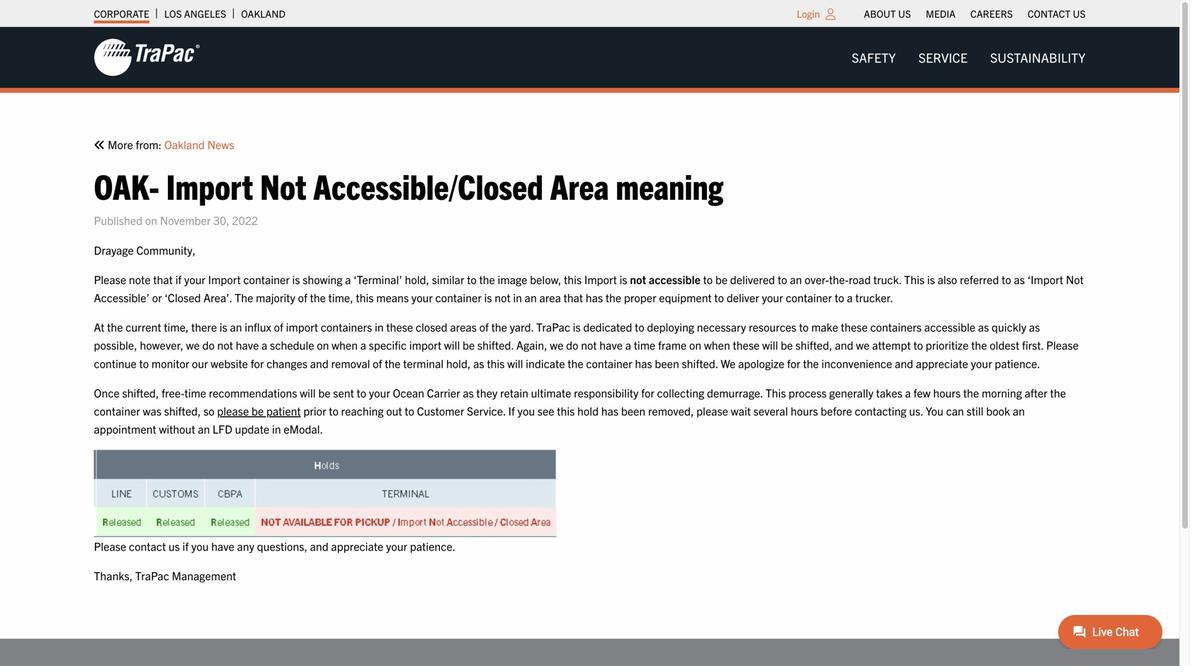 Task type: vqa. For each thing, say whether or not it's contained in the screenshot.
1178 to the right
no



Task type: describe. For each thing, give the bounding box(es) containing it.
the left oldest at the bottom of page
[[972, 338, 988, 352]]

contact
[[129, 539, 166, 553]]

deploying
[[647, 320, 695, 334]]

sustainability link
[[979, 43, 1098, 72]]

2022
[[232, 213, 258, 227]]

an right book
[[1013, 404, 1025, 418]]

2 horizontal spatial have
[[600, 338, 623, 352]]

login link
[[797, 7, 820, 20]]

us.
[[910, 404, 924, 418]]

oakland link
[[241, 4, 286, 23]]

if for your
[[175, 272, 182, 286]]

1 vertical spatial shifted.
[[682, 356, 719, 370]]

trapac inside at the current time, there is an influx of import containers in these closed areas of the yard. trapac is dedicated to deploying necessary resources to make these containers accessible as quickly as possible, however, we do not have a schedule on when a specific import will be shifted. again, we do not have a time frame on when these will be shifted, and we attempt to prioritize the oldest first. please continue to monitor our website for changes and removal of the terminal hold, as this will indicate the container has been shifted. we apologize for the inconvenience and appreciate your patience.
[[537, 320, 571, 334]]

and up inconvenience
[[835, 338, 854, 352]]

at
[[94, 320, 105, 334]]

reaching
[[341, 404, 384, 418]]

to be delivered to an over-the-road truck. this is also referred to as 'import not accessible' or 'closed area'. the majority of the time, this means your container is not in an area that has the proper equipment to deliver your container to a trucker.
[[94, 272, 1084, 304]]

over-
[[805, 272, 830, 286]]

if for you
[[183, 539, 189, 553]]

0 horizontal spatial shifted,
[[122, 385, 159, 400]]

as left quickly
[[979, 320, 990, 334]]

first.
[[1023, 338, 1044, 352]]

patience. inside at the current time, there is an influx of import containers in these closed areas of the yard. trapac is dedicated to deploying necessary resources to make these containers accessible as quickly as possible, however, we do not have a schedule on when a specific import will be shifted. again, we do not have a time frame on when these will be shifted, and we attempt to prioritize the oldest first. please continue to monitor our website for changes and removal of the terminal hold, as this will indicate the container has been shifted. we apologize for the inconvenience and appreciate your patience.
[[995, 356, 1041, 370]]

2 vertical spatial shifted,
[[164, 404, 201, 418]]

referred
[[960, 272, 1000, 286]]

as up first.
[[1030, 320, 1041, 334]]

few
[[914, 385, 931, 400]]

please for please note that if your import container is showing a 'terminal' hold, similar to the image below, this import is not accessible
[[94, 272, 126, 286]]

container inside once shifted, free-time recommendations will be sent to your ocean carrier as they retain ultimate responsibility for collecting demurrage. this process generally takes a few hours the morning after the container was shifted, so
[[94, 404, 140, 418]]

majority
[[256, 290, 295, 304]]

to up equipment
[[704, 272, 713, 286]]

to down proper
[[635, 320, 645, 334]]

again,
[[517, 338, 548, 352]]

careers
[[971, 7, 1013, 20]]

2 horizontal spatial on
[[690, 338, 702, 352]]

schedule
[[270, 338, 314, 352]]

the left image
[[479, 272, 495, 286]]

container up majority
[[243, 272, 290, 286]]

apologize
[[739, 356, 785, 370]]

an left area
[[525, 290, 537, 304]]

solid image
[[94, 139, 105, 151]]

hours inside once shifted, free-time recommendations will be sent to your ocean carrier as they retain ultimate responsibility for collecting demurrage. this process generally takes a few hours the morning after the container was shifted, so
[[934, 385, 961, 400]]

in for an
[[513, 290, 522, 304]]

0 horizontal spatial for
[[251, 356, 264, 370]]

0 horizontal spatial have
[[211, 539, 235, 553]]

equipment
[[659, 290, 712, 304]]

below,
[[530, 272, 562, 286]]

1 we from the left
[[186, 338, 200, 352]]

light image
[[826, 9, 836, 20]]

thanks,
[[94, 569, 133, 583]]

free-
[[162, 385, 185, 400]]

community,
[[136, 243, 196, 257]]

please note that if your import container is showing a 'terminal' hold, similar to the image below, this import is not accessible
[[94, 272, 701, 286]]

the down showing
[[310, 290, 326, 304]]

changes
[[267, 356, 308, 370]]

media link
[[926, 4, 956, 23]]

not inside oak- import not accessible/closed area meaning published on november 30, 2022
[[260, 164, 307, 207]]

'closed
[[165, 290, 201, 304]]

us for about us
[[899, 7, 912, 20]]

lfd
[[213, 422, 233, 436]]

this inside to be delivered to an over-the-road truck. this is also referred to as 'import not accessible' or 'closed area'. the majority of the time, this means your container is not in an area that has the proper equipment to deliver your container to a trucker.
[[356, 290, 374, 304]]

continue
[[94, 356, 137, 370]]

the right indicate
[[568, 356, 584, 370]]

will down areas
[[444, 338, 460, 352]]

0 horizontal spatial these
[[386, 320, 413, 334]]

to right delivered
[[778, 272, 788, 286]]

we
[[721, 356, 736, 370]]

frame
[[658, 338, 687, 352]]

please inside at the current time, there is an influx of import containers in these closed areas of the yard. trapac is dedicated to deploying necessary resources to make these containers accessible as quickly as possible, however, we do not have a schedule on when a specific import will be shifted. again, we do not have a time frame on when these will be shifted, and we attempt to prioritize the oldest first. please continue to monitor our website for changes and removal of the terminal hold, as this will indicate the container has been shifted. we apologize for the inconvenience and appreciate your patience.
[[1047, 338, 1079, 352]]

be down areas
[[463, 338, 475, 352]]

out
[[386, 404, 402, 418]]

us
[[169, 539, 180, 553]]

please inside prior to reaching out to customer service. if you see this hold has been removed, please wait several hours before contacting us. you can still book an appointment without an lfd update in emodal.
[[697, 404, 729, 418]]

deliver
[[727, 290, 760, 304]]

after
[[1025, 385, 1048, 400]]

time, inside at the current time, there is an influx of import containers in these closed areas of the yard. trapac is dedicated to deploying necessary resources to make these containers accessible as quickly as possible, however, we do not have a schedule on when a specific import will be shifted. again, we do not have a time frame on when these will be shifted, and we attempt to prioritize the oldest first. please continue to monitor our website for changes and removal of the terminal hold, as this will indicate the container has been shifted. we apologize for the inconvenience and appreciate your patience.
[[164, 320, 189, 334]]

to right 'referred'
[[1002, 272, 1012, 286]]

to right similar
[[467, 272, 477, 286]]

management
[[172, 569, 236, 583]]

influx
[[245, 320, 271, 334]]

1 when from the left
[[332, 338, 358, 352]]

has inside to be delivered to an over-the-road truck. this is also referred to as 'import not accessible' or 'closed area'. the majority of the time, this means your container is not in an area that has the proper equipment to deliver your container to a trucker.
[[586, 290, 603, 304]]

monitor
[[152, 356, 189, 370]]

container down similar
[[436, 290, 482, 304]]

our
[[192, 356, 208, 370]]

a inside to be delivered to an over-the-road truck. this is also referred to as 'import not accessible' or 'closed area'. the majority of the time, this means your container is not in an area that has the proper equipment to deliver your container to a trucker.
[[847, 290, 853, 304]]

appointment
[[94, 422, 156, 436]]

quickly
[[992, 320, 1027, 334]]

in for emodal.
[[272, 422, 281, 436]]

area'.
[[204, 290, 232, 304]]

attempt
[[873, 338, 911, 352]]

0 horizontal spatial patience.
[[410, 539, 456, 553]]

time inside at the current time, there is an influx of import containers in these closed areas of the yard. trapac is dedicated to deploying necessary resources to make these containers accessible as quickly as possible, however, we do not have a schedule on when a specific import will be shifted. again, we do not have a time frame on when these will be shifted, and we attempt to prioritize the oldest first. please continue to monitor our website for changes and removal of the terminal hold, as this will indicate the container has been shifted. we apologize for the inconvenience and appreciate your patience.
[[634, 338, 656, 352]]

2 containers from the left
[[871, 320, 922, 334]]

contacting
[[855, 404, 907, 418]]

you inside prior to reaching out to customer service. if you see this hold has been removed, please wait several hours before contacting us. you can still book an appointment without an lfd update in emodal.
[[518, 404, 535, 418]]

to right out
[[405, 404, 415, 418]]

service
[[919, 49, 968, 65]]

be down recommendations
[[252, 404, 264, 418]]

ocean
[[393, 385, 425, 400]]

emodal.
[[284, 422, 323, 436]]

without
[[159, 422, 195, 436]]

not inside to be delivered to an over-the-road truck. this is also referred to as 'import not accessible' or 'closed area'. the majority of the time, this means your container is not in an area that has the proper equipment to deliver your container to a trucker.
[[1067, 272, 1084, 286]]

1 do from the left
[[202, 338, 215, 352]]

'terminal'
[[354, 272, 402, 286]]

update
[[235, 422, 270, 436]]

30,
[[213, 213, 230, 227]]

2 when from the left
[[704, 338, 731, 352]]

will down again,
[[508, 356, 523, 370]]

removal
[[331, 356, 370, 370]]

patient
[[267, 404, 301, 418]]

retain
[[500, 385, 529, 400]]

sent
[[333, 385, 354, 400]]

the left proper
[[606, 290, 622, 304]]

2 we from the left
[[550, 338, 564, 352]]

be inside once shifted, free-time recommendations will be sent to your ocean carrier as they retain ultimate responsibility for collecting demurrage. this process generally takes a few hours the morning after the container was shifted, so
[[318, 385, 331, 400]]

the right after at the bottom of the page
[[1051, 385, 1067, 400]]

this inside to be delivered to an over-the-road truck. this is also referred to as 'import not accessible' or 'closed area'. the majority of the time, this means your container is not in an area that has the proper equipment to deliver your container to a trucker.
[[905, 272, 925, 286]]

takes
[[877, 385, 903, 400]]

corporate
[[94, 7, 149, 20]]

carrier
[[427, 385, 461, 400]]

as inside once shifted, free-time recommendations will be sent to your ocean carrier as they retain ultimate responsibility for collecting demurrage. this process generally takes a few hours the morning after the container was shifted, so
[[463, 385, 474, 400]]

november
[[160, 213, 211, 227]]

several
[[754, 404, 788, 418]]

to left deliver
[[715, 290, 724, 304]]

of right influx
[[274, 320, 283, 334]]

published
[[94, 213, 143, 227]]

or
[[152, 290, 162, 304]]

ultimate
[[531, 385, 572, 400]]

1 horizontal spatial import
[[410, 338, 442, 352]]

website
[[211, 356, 248, 370]]

been inside at the current time, there is an influx of import containers in these closed areas of the yard. trapac is dedicated to deploying necessary resources to make these containers accessible as quickly as possible, however, we do not have a schedule on when a specific import will be shifted. again, we do not have a time frame on when these will be shifted, and we attempt to prioritize the oldest first. please continue to monitor our website for changes and removal of the terminal hold, as this will indicate the container has been shifted. we apologize for the inconvenience and appreciate your patience.
[[655, 356, 680, 370]]

this inside prior to reaching out to customer service. if you see this hold has been removed, please wait several hours before contacting us. you can still book an appointment without an lfd update in emodal.
[[557, 404, 575, 418]]

was
[[143, 404, 162, 418]]

to left make
[[800, 320, 809, 334]]

0 horizontal spatial trapac
[[135, 569, 169, 583]]

not up proper
[[630, 272, 647, 286]]

oak-
[[94, 164, 159, 207]]

the right at
[[107, 320, 123, 334]]

please be patient
[[217, 404, 301, 418]]

corporate link
[[94, 4, 149, 23]]

not down dedicated
[[581, 338, 597, 352]]

about us
[[864, 7, 912, 20]]

container inside at the current time, there is an influx of import containers in these closed areas of the yard. trapac is dedicated to deploying necessary resources to make these containers accessible as quickly as possible, however, we do not have a schedule on when a specific import will be shifted. again, we do not have a time frame on when these will be shifted, and we attempt to prioritize the oldest first. please continue to monitor our website for changes and removal of the terminal hold, as this will indicate the container has been shifted. we apologize for the inconvenience and appreciate your patience.
[[586, 356, 633, 370]]

can
[[947, 404, 965, 418]]

careers link
[[971, 4, 1013, 23]]

a right showing
[[345, 272, 351, 286]]

they
[[477, 385, 498, 400]]

possible,
[[94, 338, 137, 352]]

media
[[926, 7, 956, 20]]

from:
[[136, 137, 162, 151]]

not up website
[[217, 338, 233, 352]]

to right attempt
[[914, 338, 924, 352]]



Task type: locate. For each thing, give the bounding box(es) containing it.
containers
[[321, 320, 372, 334], [871, 320, 922, 334]]

us for contact us
[[1073, 7, 1086, 20]]

2 horizontal spatial we
[[857, 338, 870, 352]]

0 vertical spatial hold,
[[405, 272, 430, 286]]

be inside to be delivered to an over-the-road truck. this is also referred to as 'import not accessible' or 'closed area'. the majority of the time, this means your container is not in an area that has the proper equipment to deliver your container to a trucker.
[[716, 272, 728, 286]]

0 vertical spatial please
[[94, 272, 126, 286]]

1 us from the left
[[899, 7, 912, 20]]

oakland
[[241, 7, 286, 20], [164, 137, 205, 151]]

0 vertical spatial not
[[260, 164, 307, 207]]

1 horizontal spatial have
[[236, 338, 259, 352]]

yard.
[[510, 320, 534, 334]]

please for please contact us if you have any questions, and appreciate your patience.
[[94, 539, 126, 553]]

prioritize
[[926, 338, 969, 352]]

0 vertical spatial time
[[634, 338, 656, 352]]

1 vertical spatial you
[[191, 539, 209, 553]]

do right again,
[[566, 338, 579, 352]]

accessible inside at the current time, there is an influx of import containers in these closed areas of the yard. trapac is dedicated to deploying necessary resources to make these containers accessible as quickly as possible, however, we do not have a schedule on when a specific import will be shifted. again, we do not have a time frame on when these will be shifted, and we attempt to prioritize the oldest first. please continue to monitor our website for changes and removal of the terminal hold, as this will indicate the container has been shifted. we apologize for the inconvenience and appreciate your patience.
[[925, 320, 976, 334]]

recommendations
[[209, 385, 297, 400]]

accessible/closed
[[313, 164, 544, 207]]

collecting
[[657, 385, 705, 400]]

1 vertical spatial import
[[410, 338, 442, 352]]

areas
[[450, 320, 477, 334]]

of down specific
[[373, 356, 382, 370]]

2 please from the left
[[697, 404, 729, 418]]

0 vertical spatial hours
[[934, 385, 961, 400]]

an left influx
[[230, 320, 242, 334]]

1 vertical spatial please
[[1047, 338, 1079, 352]]

in inside at the current time, there is an influx of import containers in these closed areas of the yard. trapac is dedicated to deploying necessary resources to make these containers accessible as quickly as possible, however, we do not have a schedule on when a specific import will be shifted. again, we do not have a time frame on when these will be shifted, and we attempt to prioritize the oldest first. please continue to monitor our website for changes and removal of the terminal hold, as this will indicate the container has been shifted. we apologize for the inconvenience and appreciate your patience.
[[375, 320, 384, 334]]

note
[[129, 272, 151, 286]]

current
[[126, 320, 161, 334]]

1 horizontal spatial you
[[518, 404, 535, 418]]

in up specific
[[375, 320, 384, 334]]

closed
[[416, 320, 448, 334]]

this
[[905, 272, 925, 286], [766, 385, 786, 400]]

los
[[164, 7, 182, 20]]

0 vertical spatial in
[[513, 290, 522, 304]]

when down necessary
[[704, 338, 731, 352]]

1 horizontal spatial we
[[550, 338, 564, 352]]

1 please from the left
[[217, 404, 249, 418]]

time,
[[329, 290, 353, 304], [164, 320, 189, 334]]

0 vertical spatial shifted.
[[478, 338, 514, 352]]

import up area'.
[[208, 272, 241, 286]]

we up inconvenience
[[857, 338, 870, 352]]

on inside oak- import not accessible/closed area meaning published on november 30, 2022
[[145, 213, 157, 227]]

resources
[[749, 320, 797, 334]]

0 vertical spatial oakland
[[241, 7, 286, 20]]

that
[[153, 272, 173, 286], [564, 290, 583, 304]]

please
[[94, 272, 126, 286], [1047, 338, 1079, 352], [94, 539, 126, 553]]

delivered
[[731, 272, 776, 286]]

2 vertical spatial has
[[602, 404, 619, 418]]

1 containers from the left
[[321, 320, 372, 334]]

0 vertical spatial time,
[[329, 290, 353, 304]]

0 vertical spatial trapac
[[537, 320, 571, 334]]

0 vertical spatial that
[[153, 272, 173, 286]]

a inside once shifted, free-time recommendations will be sent to your ocean carrier as they retain ultimate responsibility for collecting demurrage. this process generally takes a few hours the morning after the container was shifted, so
[[906, 385, 911, 400]]

these up specific
[[386, 320, 413, 334]]

0 horizontal spatial containers
[[321, 320, 372, 334]]

have left any
[[211, 539, 235, 553]]

means
[[376, 290, 409, 304]]

patience.
[[995, 356, 1041, 370], [410, 539, 456, 553]]

container
[[243, 272, 290, 286], [436, 290, 482, 304], [786, 290, 833, 304], [586, 356, 633, 370], [94, 404, 140, 418]]

appreciate inside at the current time, there is an influx of import containers in these closed areas of the yard. trapac is dedicated to deploying necessary resources to make these containers accessible as quickly as possible, however, we do not have a schedule on when a specific import will be shifted. again, we do not have a time frame on when these will be shifted, and we attempt to prioritize the oldest first. please continue to monitor our website for changes and removal of the terminal hold, as this will indicate the container has been shifted. we apologize for the inconvenience and appreciate your patience.
[[916, 356, 969, 370]]

in down image
[[513, 290, 522, 304]]

to down however,
[[139, 356, 149, 370]]

service.
[[467, 404, 506, 418]]

prior to reaching out to customer service. if you see this hold has been removed, please wait several hours before contacting us. you can still book an appointment without an lfd update in emodal.
[[94, 404, 1025, 436]]

hours inside prior to reaching out to customer service. if you see this hold has been removed, please wait several hours before contacting us. you can still book an appointment without an lfd update in emodal.
[[791, 404, 819, 418]]

oakland inside oak- import not accessible/closed area meaning article
[[164, 137, 205, 151]]

2 horizontal spatial shifted,
[[796, 338, 833, 352]]

wait
[[731, 404, 751, 418]]

however,
[[140, 338, 184, 352]]

area
[[550, 164, 609, 207]]

angeles
[[184, 7, 226, 20]]

do down there
[[202, 338, 215, 352]]

1 vertical spatial shifted,
[[122, 385, 159, 400]]

that up or
[[153, 272, 173, 286]]

be down resources
[[781, 338, 793, 352]]

0 horizontal spatial us
[[899, 7, 912, 20]]

hold, inside at the current time, there is an influx of import containers in these closed areas of the yard. trapac is dedicated to deploying necessary resources to make these containers accessible as quickly as possible, however, we do not have a schedule on when a specific import will be shifted. again, we do not have a time frame on when these will be shifted, and we attempt to prioritize the oldest first. please continue to monitor our website for changes and removal of the terminal hold, as this will indicate the container has been shifted. we apologize for the inconvenience and appreciate your patience.
[[446, 356, 471, 370]]

1 horizontal spatial that
[[564, 290, 583, 304]]

not
[[630, 272, 647, 286], [495, 290, 511, 304], [217, 338, 233, 352], [581, 338, 597, 352]]

trapac down contact
[[135, 569, 169, 583]]

to right prior
[[329, 404, 339, 418]]

us inside about us link
[[899, 7, 912, 20]]

1 horizontal spatial if
[[183, 539, 189, 553]]

0 vertical spatial you
[[518, 404, 535, 418]]

process
[[789, 385, 827, 400]]

we
[[186, 338, 200, 352], [550, 338, 564, 352], [857, 338, 870, 352]]

not down image
[[495, 290, 511, 304]]

similar
[[432, 272, 465, 286]]

and down attempt
[[895, 356, 914, 370]]

an inside at the current time, there is an influx of import containers in these closed areas of the yard. trapac is dedicated to deploying necessary resources to make these containers accessible as quickly as possible, however, we do not have a schedule on when a specific import will be shifted. again, we do not have a time frame on when these will be shifted, and we attempt to prioritize the oldest first. please continue to monitor our website for changes and removal of the terminal hold, as this will indicate the container has been shifted. we apologize for the inconvenience and appreciate your patience.
[[230, 320, 242, 334]]

news
[[207, 137, 234, 151]]

3 we from the left
[[857, 338, 870, 352]]

the left yard.
[[492, 320, 507, 334]]

1 horizontal spatial on
[[317, 338, 329, 352]]

this right below,
[[564, 272, 582, 286]]

the up the still
[[964, 385, 980, 400]]

a down influx
[[262, 338, 268, 352]]

trapac up again,
[[537, 320, 571, 334]]

0 vertical spatial appreciate
[[916, 356, 969, 370]]

login
[[797, 7, 820, 20]]

the
[[479, 272, 495, 286], [310, 290, 326, 304], [606, 290, 622, 304], [107, 320, 123, 334], [492, 320, 507, 334], [972, 338, 988, 352], [385, 356, 401, 370], [568, 356, 584, 370], [803, 356, 819, 370], [964, 385, 980, 400], [1051, 385, 1067, 400]]

a
[[345, 272, 351, 286], [847, 290, 853, 304], [262, 338, 268, 352], [361, 338, 366, 352], [626, 338, 632, 352], [906, 385, 911, 400]]

has down responsibility
[[602, 404, 619, 418]]

oakland right angeles
[[241, 7, 286, 20]]

have
[[236, 338, 259, 352], [600, 338, 623, 352], [211, 539, 235, 553]]

1 vertical spatial hours
[[791, 404, 819, 418]]

that inside to be delivered to an over-the-road truck. this is also referred to as 'import not accessible' or 'closed area'. the majority of the time, this means your container is not in an area that has the proper equipment to deliver your container to a trucker.
[[564, 290, 583, 304]]

0 horizontal spatial you
[[191, 539, 209, 553]]

been down responsibility
[[621, 404, 646, 418]]

import
[[286, 320, 318, 334], [410, 338, 442, 352]]

time inside once shifted, free-time recommendations will be sent to your ocean carrier as they retain ultimate responsibility for collecting demurrage. this process generally takes a few hours the morning after the container was shifted, so
[[185, 385, 206, 400]]

0 horizontal spatial appreciate
[[331, 539, 384, 553]]

your inside at the current time, there is an influx of import containers in these closed areas of the yard. trapac is dedicated to deploying necessary resources to make these containers accessible as quickly as possible, however, we do not have a schedule on when a specific import will be shifted. again, we do not have a time frame on when these will be shifted, and we attempt to prioritize the oldest first. please continue to monitor our website for changes and removal of the terminal hold, as this will indicate the container has been shifted. we apologize for the inconvenience and appreciate your patience.
[[971, 356, 993, 370]]

0 horizontal spatial oakland
[[164, 137, 205, 151]]

please right first.
[[1047, 338, 1079, 352]]

and left removal
[[310, 356, 329, 370]]

us inside contact us link
[[1073, 7, 1086, 20]]

generally
[[830, 385, 874, 400]]

0 horizontal spatial on
[[145, 213, 157, 227]]

menu bar containing about us
[[857, 4, 1094, 23]]

of
[[298, 290, 307, 304], [274, 320, 283, 334], [480, 320, 489, 334], [373, 356, 382, 370]]

2 horizontal spatial in
[[513, 290, 522, 304]]

1 vertical spatial not
[[1067, 272, 1084, 286]]

los angeles
[[164, 7, 226, 20]]

2 do from the left
[[566, 338, 579, 352]]

as inside to be delivered to an over-the-road truck. this is also referred to as 'import not accessible' or 'closed area'. the majority of the time, this means your container is not in an area that has the proper equipment to deliver your container to a trucker.
[[1014, 272, 1025, 286]]

if right us
[[183, 539, 189, 553]]

you
[[926, 404, 944, 418]]

time, inside to be delivered to an over-the-road truck. this is also referred to as 'import not accessible' or 'closed area'. the majority of the time, this means your container is not in an area that has the proper equipment to deliver your container to a trucker.
[[329, 290, 353, 304]]

1 horizontal spatial for
[[642, 385, 655, 400]]

time, down showing
[[329, 290, 353, 304]]

0 vertical spatial accessible
[[649, 272, 701, 286]]

this inside once shifted, free-time recommendations will be sent to your ocean carrier as they retain ultimate responsibility for collecting demurrage. this process generally takes a few hours the morning after the container was shifted, so
[[766, 385, 786, 400]]

and
[[835, 338, 854, 352], [310, 356, 329, 370], [895, 356, 914, 370], [310, 539, 329, 553]]

import up schedule
[[286, 320, 318, 334]]

2 horizontal spatial these
[[841, 320, 868, 334]]

1 horizontal spatial in
[[375, 320, 384, 334]]

1 horizontal spatial us
[[1073, 7, 1086, 20]]

for right apologize
[[788, 356, 801, 370]]

the
[[235, 290, 253, 304]]

this right truck.
[[905, 272, 925, 286]]

contact us
[[1028, 7, 1086, 20]]

in inside to be delivered to an over-the-road truck. this is also referred to as 'import not accessible' or 'closed area'. the majority of the time, this means your container is not in an area that has the proper equipment to deliver your container to a trucker.
[[513, 290, 522, 304]]

you right us
[[191, 539, 209, 553]]

0 horizontal spatial hours
[[791, 404, 819, 418]]

an
[[790, 272, 803, 286], [525, 290, 537, 304], [230, 320, 242, 334], [1013, 404, 1025, 418], [198, 422, 210, 436]]

hours up can
[[934, 385, 961, 400]]

time up so
[[185, 385, 206, 400]]

1 vertical spatial if
[[183, 539, 189, 553]]

your
[[184, 272, 206, 286], [412, 290, 433, 304], [762, 290, 784, 304], [971, 356, 993, 370], [369, 385, 390, 400], [386, 539, 408, 553]]

'import
[[1028, 272, 1064, 286]]

thanks, trapac management
[[94, 569, 236, 583]]

hours
[[934, 385, 961, 400], [791, 404, 819, 418]]

0 vertical spatial been
[[655, 356, 680, 370]]

as left "they"
[[463, 385, 474, 400]]

1 horizontal spatial appreciate
[[916, 356, 969, 370]]

contact us link
[[1028, 4, 1086, 23]]

of right areas
[[480, 320, 489, 334]]

for right website
[[251, 356, 264, 370]]

0 vertical spatial patience.
[[995, 356, 1041, 370]]

0 horizontal spatial accessible
[[649, 272, 701, 286]]

1 horizontal spatial when
[[704, 338, 731, 352]]

2 vertical spatial in
[[272, 422, 281, 436]]

to right the sent
[[357, 385, 367, 400]]

import up dedicated
[[585, 272, 617, 286]]

appreciate
[[916, 356, 969, 370], [331, 539, 384, 553]]

an left over-
[[790, 272, 803, 286]]

do
[[202, 338, 215, 352], [566, 338, 579, 352]]

road
[[849, 272, 871, 286]]

0 horizontal spatial time,
[[164, 320, 189, 334]]

will inside once shifted, free-time recommendations will be sent to your ocean carrier as they retain ultimate responsibility for collecting demurrage. this process generally takes a few hours the morning after the container was shifted, so
[[300, 385, 316, 400]]

this down 'terminal'
[[356, 290, 374, 304]]

0 vertical spatial this
[[905, 272, 925, 286]]

as left 'import
[[1014, 272, 1025, 286]]

import up 30,
[[166, 164, 253, 207]]

1 horizontal spatial accessible
[[925, 320, 976, 334]]

oakland right from:
[[164, 137, 205, 151]]

0 horizontal spatial this
[[766, 385, 786, 400]]

2 vertical spatial please
[[94, 539, 126, 553]]

for inside once shifted, free-time recommendations will be sent to your ocean carrier as they retain ultimate responsibility for collecting demurrage. this process generally takes a few hours the morning after the container was shifted, so
[[642, 385, 655, 400]]

0 horizontal spatial when
[[332, 338, 358, 352]]

to inside once shifted, free-time recommendations will be sent to your ocean carrier as they retain ultimate responsibility for collecting demurrage. this process generally takes a few hours the morning after the container was shifted, so
[[357, 385, 367, 400]]

a down dedicated
[[626, 338, 632, 352]]

the down specific
[[385, 356, 401, 370]]

1 vertical spatial this
[[766, 385, 786, 400]]

oak- import not accessible/closed area meaning published on november 30, 2022
[[94, 164, 724, 227]]

1 vertical spatial trapac
[[135, 569, 169, 583]]

0 vertical spatial has
[[586, 290, 603, 304]]

meaning
[[616, 164, 724, 207]]

when up removal
[[332, 338, 358, 352]]

1 vertical spatial been
[[621, 404, 646, 418]]

1 vertical spatial that
[[564, 290, 583, 304]]

oak- import not accessible/closed area meaning article
[[94, 135, 1086, 585]]

0 vertical spatial import
[[286, 320, 318, 334]]

not inside to be delivered to an over-the-road truck. this is also referred to as 'import not accessible' or 'closed area'. the majority of the time, this means your container is not in an area that has the proper equipment to deliver your container to a trucker.
[[495, 290, 511, 304]]

your inside once shifted, free-time recommendations will be sent to your ocean carrier as they retain ultimate responsibility for collecting demurrage. this process generally takes a few hours the morning after the container was shifted, so
[[369, 385, 390, 400]]

0 horizontal spatial we
[[186, 338, 200, 352]]

footer
[[0, 639, 1180, 666]]

if up 'closed
[[175, 272, 182, 286]]

accessible'
[[94, 290, 150, 304]]

about
[[864, 7, 896, 20]]

1 horizontal spatial trapac
[[537, 320, 571, 334]]

1 horizontal spatial this
[[905, 272, 925, 286]]

as up "they"
[[474, 356, 485, 370]]

hold
[[578, 404, 599, 418]]

trucker.
[[856, 290, 894, 304]]

1 horizontal spatial shifted.
[[682, 356, 719, 370]]

time
[[634, 338, 656, 352], [185, 385, 206, 400]]

containers up removal
[[321, 320, 372, 334]]

time, up however,
[[164, 320, 189, 334]]

inconvenience
[[822, 356, 893, 370]]

1 horizontal spatial please
[[697, 404, 729, 418]]

we up indicate
[[550, 338, 564, 352]]

is
[[292, 272, 300, 286], [620, 272, 628, 286], [928, 272, 936, 286], [484, 290, 492, 304], [220, 320, 227, 334], [573, 320, 581, 334]]

any
[[237, 539, 255, 553]]

menu bar down careers link
[[841, 43, 1098, 72]]

an left lfd
[[198, 422, 210, 436]]

1 horizontal spatial these
[[733, 338, 760, 352]]

please up lfd
[[217, 404, 249, 418]]

that right area
[[564, 290, 583, 304]]

there
[[191, 320, 217, 334]]

0 vertical spatial shifted,
[[796, 338, 833, 352]]

this up "they"
[[487, 356, 505, 370]]

0 horizontal spatial that
[[153, 272, 173, 286]]

menu bar
[[857, 4, 1094, 23], [841, 43, 1098, 72]]

the up process
[[803, 356, 819, 370]]

will down resources
[[763, 338, 779, 352]]

us right the about
[[899, 7, 912, 20]]

these up apologize
[[733, 338, 760, 352]]

container up responsibility
[[586, 356, 633, 370]]

book
[[987, 404, 1011, 418]]

shifted. down yard.
[[478, 338, 514, 352]]

1 horizontal spatial do
[[566, 338, 579, 352]]

has inside at the current time, there is an influx of import containers in these closed areas of the yard. trapac is dedicated to deploying necessary resources to make these containers accessible as quickly as possible, however, we do not have a schedule on when a specific import will be shifted. again, we do not have a time frame on when these will be shifted, and we attempt to prioritize the oldest first. please continue to monitor our website for changes and removal of the terminal hold, as this will indicate the container has been shifted. we apologize for the inconvenience and appreciate your patience.
[[635, 356, 653, 370]]

on up drayage community,
[[145, 213, 157, 227]]

0 horizontal spatial in
[[272, 422, 281, 436]]

import inside oak- import not accessible/closed area meaning published on november 30, 2022
[[166, 164, 253, 207]]

has
[[586, 290, 603, 304], [635, 356, 653, 370], [602, 404, 619, 418]]

and right the questions,
[[310, 539, 329, 553]]

0 horizontal spatial not
[[260, 164, 307, 207]]

of inside to be delivered to an over-the-road truck. this is also referred to as 'import not accessible' or 'closed area'. the majority of the time, this means your container is not in an area that has the proper equipment to deliver your container to a trucker.
[[298, 290, 307, 304]]

more
[[108, 137, 133, 151]]

container down over-
[[786, 290, 833, 304]]

shifted, down make
[[796, 338, 833, 352]]

1 horizontal spatial time,
[[329, 290, 353, 304]]

area
[[540, 290, 561, 304]]

1 vertical spatial time
[[185, 385, 206, 400]]

see
[[538, 404, 555, 418]]

1 horizontal spatial time
[[634, 338, 656, 352]]

2 us from the left
[[1073, 7, 1086, 20]]

corporate image
[[94, 38, 200, 77]]

service link
[[908, 43, 979, 72]]

2 horizontal spatial for
[[788, 356, 801, 370]]

0 horizontal spatial if
[[175, 272, 182, 286]]

hold, up means at the left of the page
[[405, 272, 430, 286]]

also
[[938, 272, 958, 286]]

truck.
[[874, 272, 902, 286]]

necessary
[[697, 320, 747, 334]]

1 vertical spatial patience.
[[410, 539, 456, 553]]

still
[[967, 404, 984, 418]]

on right the frame
[[690, 338, 702, 352]]

0 horizontal spatial import
[[286, 320, 318, 334]]

a up removal
[[361, 338, 366, 352]]

1 horizontal spatial containers
[[871, 320, 922, 334]]

0 horizontal spatial hold,
[[405, 272, 430, 286]]

menu bar up service at right top
[[857, 4, 1094, 23]]

oakland news link
[[164, 135, 234, 154]]

menu bar containing safety
[[841, 43, 1098, 72]]

accessible up the prioritize
[[925, 320, 976, 334]]

1 horizontal spatial not
[[1067, 272, 1084, 286]]

shifted, inside at the current time, there is an influx of import containers in these closed areas of the yard. trapac is dedicated to deploying necessary resources to make these containers accessible as quickly as possible, however, we do not have a schedule on when a specific import will be shifted. again, we do not have a time frame on when these will be shifted, and we attempt to prioritize the oldest first. please continue to monitor our website for changes and removal of the terminal hold, as this will indicate the container has been shifted. we apologize for the inconvenience and appreciate your patience.
[[796, 338, 833, 352]]

make
[[812, 320, 839, 334]]

1 vertical spatial oakland
[[164, 137, 205, 151]]

on right schedule
[[317, 338, 329, 352]]

to down 'the-'
[[835, 290, 845, 304]]

1 vertical spatial has
[[635, 356, 653, 370]]

1 vertical spatial menu bar
[[841, 43, 1098, 72]]

when
[[332, 338, 358, 352], [704, 338, 731, 352]]

1 horizontal spatial oakland
[[241, 7, 286, 20]]

once
[[94, 385, 120, 400]]

0 horizontal spatial been
[[621, 404, 646, 418]]

0 horizontal spatial do
[[202, 338, 215, 352]]

1 vertical spatial appreciate
[[331, 539, 384, 553]]

1 vertical spatial time,
[[164, 320, 189, 334]]

we up our at the left bottom of the page
[[186, 338, 200, 352]]

the-
[[830, 272, 849, 286]]

1 vertical spatial in
[[375, 320, 384, 334]]

safety
[[852, 49, 896, 65]]

0 vertical spatial menu bar
[[857, 4, 1094, 23]]

have down dedicated
[[600, 338, 623, 352]]

0 horizontal spatial please
[[217, 404, 249, 418]]

this up 'several'
[[766, 385, 786, 400]]

hold,
[[405, 272, 430, 286], [446, 356, 471, 370]]

has inside prior to reaching out to customer service. if you see this hold has been removed, please wait several hours before contacting us. you can still book an appointment without an lfd update in emodal.
[[602, 404, 619, 418]]

please
[[217, 404, 249, 418], [697, 404, 729, 418]]

in inside prior to reaching out to customer service. if you see this hold has been removed, please wait several hours before contacting us. you can still book an appointment without an lfd update in emodal.
[[272, 422, 281, 436]]

as
[[1014, 272, 1025, 286], [979, 320, 990, 334], [1030, 320, 1041, 334], [474, 356, 485, 370], [463, 385, 474, 400]]

for up removed,
[[642, 385, 655, 400]]

been inside prior to reaching out to customer service. if you see this hold has been removed, please wait several hours before contacting us. you can still book an appointment without an lfd update in emodal.
[[621, 404, 646, 418]]

1 horizontal spatial been
[[655, 356, 680, 370]]

these right make
[[841, 320, 868, 334]]

this inside at the current time, there is an influx of import containers in these closed areas of the yard. trapac is dedicated to deploying necessary resources to make these containers accessible as quickly as possible, however, we do not have a schedule on when a specific import will be shifted. again, we do not have a time frame on when these will be shifted, and we attempt to prioritize the oldest first. please continue to monitor our website for changes and removal of the terminal hold, as this will indicate the container has been shifted. we apologize for the inconvenience and appreciate your patience.
[[487, 356, 505, 370]]



